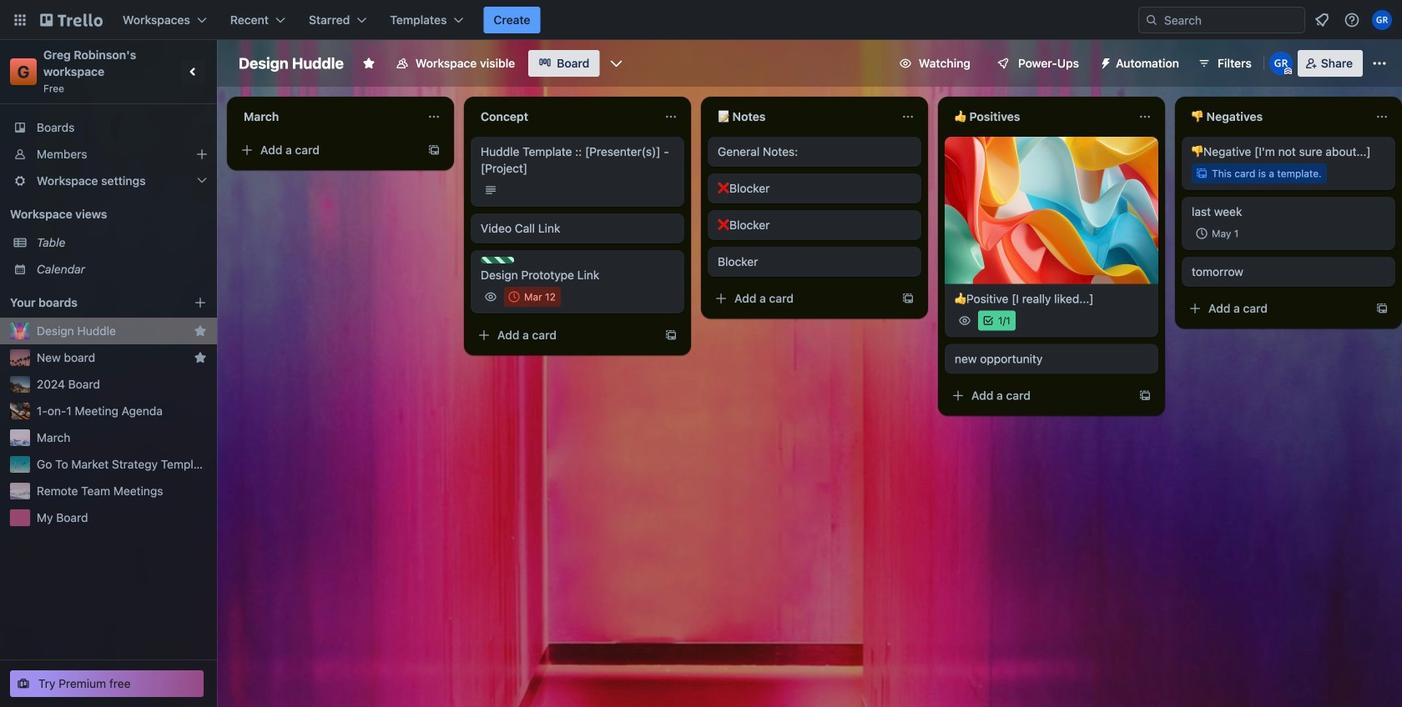 Task type: locate. For each thing, give the bounding box(es) containing it.
starred icon image
[[194, 325, 207, 338], [194, 351, 207, 365]]

None text field
[[708, 104, 895, 130], [945, 104, 1132, 130], [1182, 104, 1369, 130], [708, 104, 895, 130], [945, 104, 1132, 130], [1182, 104, 1369, 130]]

customize views image
[[608, 55, 625, 72]]

0 vertical spatial create from template… image
[[1376, 302, 1389, 316]]

star or unstar board image
[[362, 57, 376, 70]]

1 vertical spatial create from template… image
[[1139, 390, 1152, 403]]

1 starred icon image from the top
[[194, 325, 207, 338]]

greg robinson (gregrobinson96) image down search field
[[1269, 52, 1293, 75]]

create from template… image
[[1376, 302, 1389, 316], [1139, 390, 1152, 403]]

None text field
[[234, 104, 421, 130], [471, 104, 658, 130], [234, 104, 421, 130], [471, 104, 658, 130]]

greg robinson (gregrobinson96) image
[[1372, 10, 1392, 30], [1269, 52, 1293, 75]]

workspace navigation collapse icon image
[[182, 60, 205, 83]]

2 horizontal spatial create from template… image
[[902, 292, 915, 306]]

0 vertical spatial create from template… image
[[427, 144, 441, 157]]

1 horizontal spatial create from template… image
[[664, 329, 678, 342]]

1 vertical spatial starred icon image
[[194, 351, 207, 365]]

sm image
[[1093, 50, 1116, 73]]

this member is an admin of this board. image
[[1284, 68, 1292, 75]]

1 vertical spatial create from template… image
[[902, 292, 915, 306]]

create from template… image
[[427, 144, 441, 157], [902, 292, 915, 306], [664, 329, 678, 342]]

open information menu image
[[1344, 12, 1361, 28]]

search image
[[1145, 13, 1159, 27]]

None checkbox
[[504, 287, 561, 307]]

greg robinson (gregrobinson96) image right open information menu image
[[1372, 10, 1392, 30]]

0 vertical spatial starred icon image
[[194, 325, 207, 338]]

None checkbox
[[1192, 224, 1244, 244]]

1 vertical spatial greg robinson (gregrobinson96) image
[[1269, 52, 1293, 75]]

1 horizontal spatial create from template… image
[[1376, 302, 1389, 316]]

Search field
[[1159, 8, 1305, 32]]

back to home image
[[40, 7, 103, 33]]

1 horizontal spatial greg robinson (gregrobinson96) image
[[1372, 10, 1392, 30]]

primary element
[[0, 0, 1402, 40]]

color: green, title: none image
[[481, 257, 514, 264]]

0 horizontal spatial greg robinson (gregrobinson96) image
[[1269, 52, 1293, 75]]



Task type: describe. For each thing, give the bounding box(es) containing it.
show menu image
[[1371, 55, 1388, 72]]

0 notifications image
[[1312, 10, 1332, 30]]

0 horizontal spatial create from template… image
[[427, 144, 441, 157]]

Board name text field
[[230, 50, 352, 77]]

2 starred icon image from the top
[[194, 351, 207, 365]]

0 horizontal spatial create from template… image
[[1139, 390, 1152, 403]]

0 vertical spatial greg robinson (gregrobinson96) image
[[1372, 10, 1392, 30]]

your boards with 8 items element
[[10, 293, 169, 313]]

add board image
[[194, 296, 207, 310]]

2 vertical spatial create from template… image
[[664, 329, 678, 342]]



Task type: vqa. For each thing, say whether or not it's contained in the screenshot.
the middle free
no



